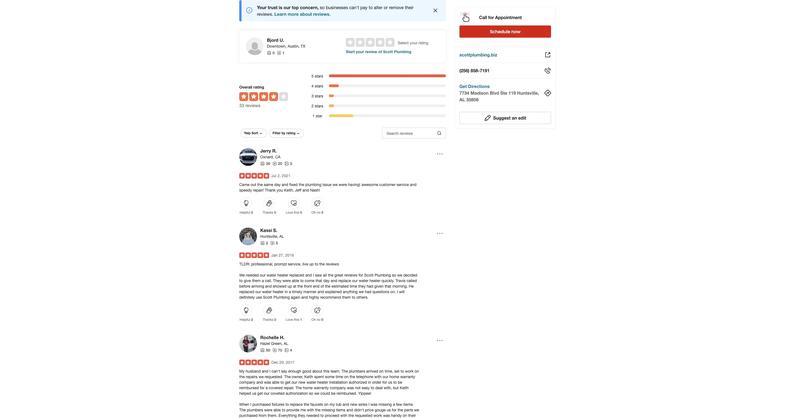 Task type: vqa. For each thing, say whether or not it's contained in the screenshot.
with within MY HUSBAND AND I CAN'T SAY ENOUGH GOOD ABOUT THIS TEAM. THE PLUMBERS ARRIVED ON TIME, SET TO WORK ON THE REPAIRS WE REQUESTED. THE OWNER, KEITH SPENT SOME TIME ON THE TELEPHONE WITH OUR HOME WARRANTY COMPANY AND WAS ABLE TO GET OUR NEW WATER HEATER INSTALLATION AUTHORIZED IN ORDER FOR US TO BE REIMBURSED FOR A COVERED REPAIR. THE HOME WARRANTY COMPANY WAS NOT EASY TO DEAL WITH, BUT KEITH HELPED US GET OUR COVETED AUTHORIZATION SO WE COULD BE REIMBURSED. YIPPEE!
yes



Task type: locate. For each thing, give the bounding box(es) containing it.
plumbing down select
[[394, 49, 412, 54]]

16 review v2 image for bjord
[[277, 51, 281, 55]]

were up showed at the bottom of page
[[283, 278, 291, 283]]

0 vertical spatial 4
[[312, 84, 314, 88]]

menu image for jerry r.
[[437, 151, 443, 157]]

1 vertical spatial no
[[317, 318, 321, 322]]

reimbursed
[[239, 386, 259, 390]]

5 star rating image up out
[[239, 173, 269, 179]]

1 vertical spatial 16 review v2 image
[[270, 241, 275, 245]]

was down requested.
[[264, 380, 271, 384]]

this inside love this 1
[[294, 318, 299, 322]]

1 helpful from the top
[[240, 211, 250, 215]]

helpful for kassi s.
[[240, 318, 250, 322]]

my
[[239, 369, 245, 373]]

1 vertical spatial so
[[392, 273, 396, 277]]

1 horizontal spatial scott
[[364, 273, 374, 277]]

thanks 0 for jerry
[[263, 210, 276, 215]]

overall rating
[[239, 85, 264, 89]]

2 no from the top
[[317, 318, 321, 322]]

time up anything
[[350, 284, 357, 288]]

with up order
[[375, 375, 382, 379]]

2 oh from the top
[[312, 318, 316, 322]]

2 thanks from the top
[[263, 318, 273, 322]]

were left 'having!'
[[339, 182, 347, 187]]

3 stars from the top
[[315, 94, 323, 98]]

the
[[257, 182, 263, 187], [299, 182, 304, 187], [320, 262, 325, 266], [328, 273, 334, 277], [298, 284, 303, 288], [325, 284, 331, 288], [239, 375, 245, 379], [350, 375, 355, 379], [304, 402, 309, 407], [315, 408, 321, 412], [398, 408, 403, 412], [349, 413, 354, 418]]

reviews element containing 1
[[277, 50, 285, 56]]

4 for 4
[[290, 348, 292, 352]]

5 down kassi s. huntsville, al
[[276, 241, 278, 245]]

0 vertical spatial huntsville,
[[517, 90, 539, 96]]

the down when
[[239, 408, 246, 412]]

2 16 photos v2 image from the top
[[285, 348, 289, 352]]

0 horizontal spatial replace
[[290, 402, 303, 407]]

0 vertical spatial able
[[292, 278, 299, 283]]

oh no 0 for kassi s.
[[312, 317, 324, 322]]

1 vertical spatial they
[[298, 413, 305, 418]]

for right great
[[359, 273, 363, 277]]

oh no 0 down nash!
[[312, 210, 324, 215]]

in down showed at the bottom of page
[[285, 290, 288, 294]]

stars for 2 stars
[[315, 104, 323, 108]]

deal
[[376, 386, 383, 390]]

items
[[336, 408, 346, 412]]

20,
[[280, 360, 285, 365]]

0 vertical spatial be
[[398, 380, 402, 384]]

0 vertical spatial this
[[294, 211, 299, 215]]

this up some
[[324, 369, 330, 373]]

huntsville, right '119'
[[517, 90, 539, 96]]

1 vertical spatial 5
[[276, 241, 278, 245]]

and down repairs
[[257, 380, 263, 384]]

photos element
[[285, 161, 292, 166], [285, 347, 292, 353]]

stars up the 2 stars
[[315, 94, 323, 98]]

and up come
[[306, 273, 312, 277]]

so up quickly.
[[392, 273, 396, 277]]

5 up 4 stars
[[312, 74, 314, 78]]

1 vertical spatial replaced
[[239, 290, 254, 294]]

3 5 star rating image from the top
[[239, 360, 269, 365]]

3 for 3
[[290, 161, 292, 166]]

replace up estimated
[[339, 278, 351, 283]]

2 thanks 0 from the top
[[263, 317, 276, 322]]

jerry r. oxnard, ca
[[261, 148, 281, 159]]

4 star rating image
[[239, 92, 288, 101]]

1 horizontal spatial company
[[330, 386, 346, 390]]

0 vertical spatial oh no 0
[[312, 210, 324, 215]]

friends element
[[267, 50, 275, 56], [261, 161, 270, 166], [261, 240, 268, 246], [261, 347, 270, 353]]

about up spent on the left bottom
[[313, 369, 323, 373]]

1 vertical spatial 5 star rating image
[[239, 252, 269, 258]]

that
[[316, 278, 322, 283], [385, 284, 392, 288]]

highly
[[309, 295, 319, 299]]

us right gouge
[[387, 408, 391, 412]]

jul
[[272, 174, 277, 178]]

no right "(1 reaction)" element
[[317, 318, 321, 322]]

1 horizontal spatial keith
[[400, 386, 409, 390]]

the down few
[[398, 408, 403, 412]]

al
[[460, 97, 465, 102], [280, 234, 284, 239], [284, 341, 289, 346]]

2
[[312, 104, 314, 108], [266, 241, 268, 245], [251, 317, 253, 322]]

to left come
[[300, 278, 304, 283]]

1 no from the top
[[317, 211, 321, 215]]

my
[[330, 402, 335, 407]]

and down 'call.'
[[265, 284, 272, 288]]

1 vertical spatial needed
[[307, 413, 320, 418]]

they up others.
[[358, 284, 366, 288]]

0 vertical spatial work
[[405, 369, 414, 373]]

1 vertical spatial them
[[342, 295, 351, 299]]

0 horizontal spatial huntsville,
[[261, 234, 278, 239]]

suggest an edit button
[[460, 112, 551, 124]]

1 vertical spatial menu image
[[437, 337, 443, 344]]

1 vertical spatial 16 friends v2 image
[[261, 161, 265, 166]]

plumbing
[[306, 182, 322, 187]]

2 love from the top
[[286, 318, 293, 322]]

company down installation on the left of page
[[330, 386, 346, 390]]

0 down 'jeff'
[[300, 210, 302, 215]]

friends element containing 2
[[261, 240, 268, 246]]

a left timely
[[289, 290, 291, 294]]

photo of rochelle h. image
[[239, 335, 257, 352]]

reviews element
[[277, 50, 285, 56], [273, 161, 282, 166], [270, 240, 278, 246], [273, 347, 282, 353]]

0 vertical spatial plumbers
[[349, 369, 365, 373]]

we inside when i purchased fixtures to replace the faucets on my tub and new sinks i was missing a few items. the plumbers were able to provide me with the missing items and didn't price gouge us for the parts we purchased from them. everything they needed to proceed with the requested work was handy on the
[[414, 408, 419, 412]]

stars for 3 stars
[[315, 94, 323, 98]]

1 horizontal spatial warranty
[[400, 375, 415, 379]]

0 horizontal spatial replaced
[[239, 290, 254, 294]]

trust
[[268, 5, 278, 10]]

the
[[342, 369, 348, 373], [284, 375, 291, 379], [296, 386, 302, 390], [239, 408, 246, 412]]

able up 'at' on the bottom of page
[[292, 278, 299, 283]]

0 vertical spatial had
[[367, 284, 374, 288]]

schedule now
[[490, 28, 521, 35]]

1 vertical spatial 1
[[313, 114, 315, 118]]

call.
[[265, 278, 272, 283]]

rating up the 4 star rating image
[[254, 85, 264, 89]]

with inside my husband and i can't say enough good about this team. the plumbers arrived on time, set to work on the repairs we requested. the owner, keith spent some time on the telephone with our home warranty company and was able to get our new water heater installation authorized in order for us to be reimbursed for a covered repair. the home warranty company was not easy to deal with, but keith helped us get our coveted authorization so we could be reimbursed. yippee!
[[375, 375, 382, 379]]

sort
[[252, 131, 258, 135]]

overall
[[239, 85, 252, 89]]

0 horizontal spatial day
[[274, 182, 281, 187]]

1 horizontal spatial 1
[[300, 317, 302, 322]]

16 friends v2 image for jerry
[[261, 161, 265, 166]]

1 horizontal spatial replaced
[[289, 273, 304, 277]]

were up them.
[[264, 408, 273, 412]]

1 menu image from the top
[[437, 151, 443, 157]]

1 vertical spatial get
[[257, 391, 263, 396]]

called
[[407, 278, 417, 283]]

love inside love this 1
[[286, 318, 293, 322]]

5 inside filter reviews by 5 stars rating "element"
[[312, 74, 314, 78]]

prompt
[[275, 262, 287, 266]]

of inside we needed our water heater replaced and i saw all the great reviews for scott plumbing so we decided to give them a call. they were able to come that day and replace our water heater quickly. travis called before arriving and showed up at the front end of the estimated time they had given that morning. he replaced our water heater in a timely manner and explained anything we had questions on. i will definitely use scott plumbing again and highly recommend them to others.
[[321, 284, 324, 288]]

1 vertical spatial photos element
[[285, 347, 292, 353]]

heater
[[277, 273, 288, 277], [370, 278, 381, 283], [273, 290, 284, 294], [317, 380, 328, 384]]

16 friends v2 image for bjord
[[267, 51, 272, 55]]

kassi s. huntsville, al
[[261, 228, 284, 239]]

2 oh no 0 from the top
[[312, 317, 324, 322]]

1 vertical spatial new
[[350, 402, 358, 407]]

1 vertical spatial al
[[280, 234, 284, 239]]

warranty
[[400, 375, 415, 379], [314, 386, 329, 390]]

were inside came out the same day and fixed the plumbing issue we were having! awesome customer service and speedy repair! thank you keith, jeff and nash!
[[339, 182, 347, 187]]

was up price
[[371, 402, 378, 407]]

can't inside my husband and i can't say enough good about this team. the plumbers arrived on time, set to work on the repairs we requested. the owner, keith spent some time on the telephone with our home warranty company and was able to get our new water heater installation authorized in order for us to be reimbursed for a covered repair. the home warranty company was not easy to deal with, but keith helped us get our coveted authorization so we could be reimbursed. yippee!
[[272, 369, 280, 373]]

24 directions v2 image
[[545, 90, 551, 96]]

2 for 2
[[266, 241, 268, 245]]

about inside my husband and i can't say enough good about this team. the plumbers arrived on time, set to work on the repairs we requested. the owner, keith spent some time on the telephone with our home warranty company and was able to get our new water heater installation authorized in order for us to be reimbursed for a covered repair. the home warranty company was not easy to deal with, but keith helped us get our coveted authorization so we could be reimbursed. yippee!
[[313, 369, 323, 373]]

1 horizontal spatial needed
[[307, 413, 320, 418]]

reviews element down kassi s. huntsville, al
[[270, 240, 278, 246]]

definitely
[[239, 295, 255, 299]]

rating element
[[346, 38, 395, 47]]

able
[[292, 278, 299, 283], [272, 380, 280, 384], [274, 408, 281, 412]]

3 for 3 stars
[[312, 94, 314, 98]]

(1 reaction) element
[[300, 317, 302, 322]]

directions
[[468, 84, 490, 89]]

16 photos v2 image right 70 in the bottom left of the page
[[285, 348, 289, 352]]

2 vertical spatial 2
[[251, 317, 253, 322]]

this inside love this 0
[[294, 211, 299, 215]]

1 vertical spatial oh no 0
[[312, 317, 324, 322]]

4 up 3 stars
[[312, 84, 314, 88]]

4 stars
[[312, 84, 323, 88]]

that down quickly.
[[385, 284, 392, 288]]

me
[[301, 408, 306, 412]]

with down items
[[340, 413, 348, 418]]

water up 'call.'
[[267, 273, 276, 277]]

ca
[[275, 155, 281, 159]]

had left given
[[367, 284, 374, 288]]

suggest an edit
[[494, 115, 527, 120]]

oh no 0 for jerry r.
[[312, 210, 324, 215]]

kassi s. link
[[261, 228, 277, 233]]

0 vertical spatial rating
[[419, 41, 429, 45]]

end
[[313, 284, 320, 288]]

menu image
[[437, 151, 443, 157], [437, 337, 443, 344]]

huntsville, inside the get directions 7734 madison blvd ste 119 huntsville, al 35806
[[517, 90, 539, 96]]

gouge
[[375, 408, 386, 412]]

thank
[[265, 188, 276, 192]]

1 horizontal spatial home
[[390, 375, 399, 379]]

stars inside "element"
[[315, 74, 323, 78]]

so inside so businesses can't pay to alter or remove their reviews.
[[320, 5, 325, 10]]

16 friends v2 image
[[267, 51, 272, 55], [261, 161, 265, 166], [261, 241, 265, 245]]

and right items
[[347, 408, 353, 412]]

for up handy
[[392, 408, 397, 412]]

4 stars from the top
[[315, 104, 323, 108]]

2 horizontal spatial rating
[[419, 41, 429, 45]]

needed down faucets
[[307, 413, 320, 418]]

of right review
[[379, 49, 382, 54]]

new down owner,
[[299, 380, 306, 384]]

2 5 star rating image from the top
[[239, 252, 269, 258]]

this inside my husband and i can't say enough good about this team. the plumbers arrived on time, set to work on the repairs we requested. the owner, keith spent some time on the telephone with our home warranty company and was able to get our new water heater installation authorized in order for us to be reimbursed for a covered repair. the home warranty company was not easy to deal with, but keith helped us get our coveted authorization so we could be reimbursed. yippee!
[[324, 369, 330, 373]]

1 vertical spatial oh
[[312, 318, 316, 322]]

for right call
[[489, 15, 494, 20]]

0 vertical spatial thanks
[[263, 211, 273, 215]]

rating for filter by rating
[[286, 131, 296, 135]]

2 vertical spatial so
[[309, 391, 313, 396]]

5 star rating image up husband
[[239, 360, 269, 365]]

them
[[252, 278, 261, 283], [342, 295, 351, 299]]

love for s.
[[286, 318, 293, 322]]

2 photos element from the top
[[285, 347, 292, 353]]

at
[[293, 284, 297, 288]]

they down me
[[298, 413, 305, 418]]

reviews.
[[313, 11, 331, 17], [257, 12, 273, 17]]

yelp
[[244, 131, 251, 135]]

time inside my husband and i can't say enough good about this team. the plumbers arrived on time, set to work on the repairs we requested. the owner, keith spent some time on the telephone with our home warranty company and was able to get our new water heater installation authorized in order for us to be reimbursed for a covered repair. the home warranty company was not easy to deal with, but keith helped us get our coveted authorization so we could be reimbursed. yippee!
[[336, 375, 343, 379]]

7191
[[480, 68, 490, 73]]

plumbers
[[349, 369, 365, 373], [247, 408, 263, 412]]

time
[[350, 284, 357, 288], [336, 375, 343, 379]]

a left few
[[393, 402, 395, 407]]

1 vertical spatial work
[[374, 413, 382, 418]]

an
[[512, 115, 517, 120]]

1 stars from the top
[[315, 74, 323, 78]]

0 vertical spatial us
[[388, 380, 392, 384]]

filter reviews by 5 stars rating element
[[306, 73, 446, 79]]

16 photos v2 image right 20
[[285, 161, 289, 166]]

1 vertical spatial up
[[288, 284, 292, 288]]

1 horizontal spatial work
[[405, 369, 414, 373]]

in
[[285, 290, 288, 294], [368, 380, 371, 384]]

4 inside filter reviews by 4 stars rating element
[[312, 84, 314, 88]]

1 photos element from the top
[[285, 161, 292, 166]]

2 vertical spatial plumbing
[[274, 295, 290, 299]]

2 vertical spatial us
[[387, 408, 391, 412]]

saw
[[315, 273, 322, 277]]

can't up requested.
[[272, 369, 280, 373]]

so businesses can't pay to alter or remove their reviews.
[[257, 5, 414, 17]]

2 helpful from the top
[[240, 318, 250, 322]]

0 vertical spatial day
[[274, 182, 281, 187]]

i
[[313, 273, 314, 277], [397, 290, 398, 294], [270, 369, 271, 373], [251, 402, 252, 407], [369, 402, 370, 407]]

0 vertical spatial photos element
[[285, 161, 292, 166]]

they
[[358, 284, 366, 288], [298, 413, 305, 418]]

needed inside we needed our water heater replaced and i saw all the great reviews for scott plumbing so we decided to give them a call. they were able to come that day and replace our water heater quickly. travis called before arriving and showed up at the front end of the estimated time they had given that morning. he replaced our water heater in a timely manner and explained anything we had questions on. i will definitely use scott plumbing again and highly recommend them to others.
[[246, 273, 259, 277]]

1 vertical spatial day
[[324, 278, 330, 283]]

1 inside reviews element
[[283, 50, 285, 55]]

1 horizontal spatial in
[[368, 380, 371, 384]]

get down reimbursed
[[257, 391, 263, 396]]

covered
[[269, 386, 283, 390]]

24 info v2 image
[[246, 7, 253, 14]]

keith down good
[[304, 375, 313, 379]]

replace up provide
[[290, 402, 303, 407]]

0 horizontal spatial so
[[309, 391, 313, 396]]

al inside the get directions 7734 madison blvd ste 119 huntsville, al 35806
[[460, 97, 465, 102]]

photos element containing 4
[[285, 347, 292, 353]]

reviews element down downtown,
[[277, 50, 285, 56]]

None radio
[[346, 38, 355, 47], [356, 38, 365, 47], [376, 38, 385, 47], [346, 38, 355, 47], [356, 38, 365, 47], [376, 38, 385, 47]]

coveted
[[271, 391, 285, 396]]

a left 'call.'
[[262, 278, 264, 283]]

2 horizontal spatial so
[[392, 273, 396, 277]]

team.
[[331, 369, 341, 373]]

photos element containing 3
[[285, 161, 292, 166]]

0 horizontal spatial warranty
[[314, 386, 329, 390]]

4 for 4 stars
[[312, 84, 314, 88]]

24 pencil v2 image
[[485, 115, 491, 121]]

2 horizontal spatial plumbing
[[394, 49, 412, 54]]

before
[[239, 284, 251, 288]]

we right "parts"
[[414, 408, 419, 412]]

friends element down the hazel
[[261, 347, 270, 353]]

1 horizontal spatial of
[[379, 49, 382, 54]]

24 external link v2 image
[[545, 51, 551, 58]]

  text field
[[382, 128, 446, 139]]

1 5 star rating image from the top
[[239, 173, 269, 179]]

1 horizontal spatial replace
[[339, 278, 351, 283]]

friends element containing 0
[[267, 50, 275, 56]]

able down fixtures
[[274, 408, 281, 412]]

in inside we needed our water heater replaced and i saw all the great reviews for scott plumbing so we decided to give them a call. they were able to come that day and replace our water heater quickly. travis called before arriving and showed up at the front end of the estimated time they had given that morning. he replaced our water heater in a timely manner and explained anything we had questions on. i will definitely use scott plumbing again and highly recommend them to others.
[[285, 290, 288, 294]]

1 vertical spatial of
[[321, 284, 324, 288]]

work inside when i purchased fixtures to replace the faucets on my tub and new sinks i was missing a few items. the plumbers were able to provide me with the missing items and didn't price gouge us for the parts we purchased from them. everything they needed to proceed with the requested work was handy on the
[[374, 413, 382, 418]]

we right the issue
[[333, 182, 338, 187]]

0 vertical spatial replaced
[[289, 273, 304, 277]]

us
[[388, 380, 392, 384], [252, 391, 256, 396], [387, 408, 391, 412]]

home
[[390, 375, 399, 379], [303, 386, 313, 390]]

1 oh from the top
[[312, 211, 316, 215]]

16 review v2 image for rochelle
[[273, 348, 277, 352]]

heater down spent on the left bottom
[[317, 380, 328, 384]]

16 photos v2 image for jerry r.
[[285, 161, 289, 166]]

(0 reactions) element
[[251, 210, 253, 215], [274, 210, 276, 215], [300, 210, 302, 215], [322, 210, 324, 215], [274, 317, 276, 322], [322, 317, 324, 322]]

plumbers inside when i purchased fixtures to replace the faucets on my tub and new sinks i was missing a few items. the plumbers were able to provide me with the missing items and didn't price gouge us for the parts we purchased from them. everything they needed to proceed with the requested work was handy on the
[[247, 408, 263, 412]]

7734
[[460, 90, 470, 96]]

friends element containing 50
[[261, 347, 270, 353]]

1 horizontal spatial they
[[358, 284, 366, 288]]

16 friends v2 image
[[261, 348, 265, 352]]

a
[[262, 278, 264, 283], [289, 290, 291, 294], [266, 386, 268, 390], [393, 402, 395, 407]]

learn more about reviews.
[[275, 11, 331, 17]]

1 horizontal spatial can't
[[349, 5, 359, 10]]

reviews element containing 5
[[270, 240, 278, 246]]

1 vertical spatial helpful
[[240, 318, 250, 322]]

reviews element containing 20
[[273, 161, 282, 166]]

front
[[304, 284, 312, 288]]

yelp sort
[[244, 131, 258, 135]]

stars for 4 stars
[[315, 84, 323, 88]]

2 horizontal spatial 2
[[312, 104, 314, 108]]

2 horizontal spatial with
[[375, 375, 382, 379]]

1 vertical spatial plumbers
[[247, 408, 263, 412]]

1 horizontal spatial plumbing
[[375, 273, 391, 277]]

(0 reactions) element down came out the same day and fixed the plumbing issue we were having! awesome customer service and speedy repair! thank you keith, jeff and nash!
[[322, 210, 324, 215]]

items.
[[404, 402, 414, 407]]

rating inside popup button
[[286, 131, 296, 135]]

al inside rochelle h. hazel green, al
[[284, 341, 289, 346]]

0 vertical spatial home
[[390, 375, 399, 379]]

scott up 'questions'
[[364, 273, 374, 277]]

0 horizontal spatial 5
[[276, 241, 278, 245]]

2 stars from the top
[[315, 84, 323, 88]]

2 horizontal spatial were
[[339, 182, 347, 187]]

1 vertical spatial rating
[[254, 85, 264, 89]]

16 friends v2 image down downtown,
[[267, 51, 272, 55]]

0 vertical spatial 16 review v2 image
[[277, 51, 281, 55]]

plumbing up quickly.
[[375, 273, 391, 277]]

1 horizontal spatial with
[[340, 413, 348, 418]]

this for r.
[[294, 211, 299, 215]]

reimbursed.
[[337, 391, 357, 396]]

friends element containing 39
[[261, 161, 270, 166]]

0 horizontal spatial were
[[264, 408, 273, 412]]

menu image
[[437, 230, 443, 237]]

filter
[[273, 131, 281, 135]]

1 16 photos v2 image from the top
[[285, 161, 289, 166]]

about inside 'info' alert
[[300, 11, 312, 17]]

1 horizontal spatial huntsville,
[[517, 90, 539, 96]]

1 oh no 0 from the top
[[312, 210, 324, 215]]

i inside my husband and i can't say enough good about this team. the plumbers arrived on time, set to work on the repairs we requested. the owner, keith spent some time on the telephone with our home warranty company and was able to get our new water heater installation authorized in order for us to be reimbursed for a covered repair. the home warranty company was not easy to deal with, but keith helped us get our coveted authorization so we could be reimbursed. yippee!
[[270, 369, 271, 373]]

their
[[405, 5, 414, 10]]

select your rating
[[398, 41, 429, 45]]

2 down 3 stars
[[312, 104, 314, 108]]

no for s.
[[317, 318, 321, 322]]

came
[[239, 182, 250, 187]]

filter reviews by 1 star rating element
[[306, 113, 446, 119]]

1 thanks from the top
[[263, 211, 273, 215]]

and right the tub
[[343, 402, 349, 407]]

2 vertical spatial able
[[274, 408, 281, 412]]

reviews inside we needed our water heater replaced and i saw all the great reviews for scott plumbing so we decided to give them a call. they were able to come that day and replace our water heater quickly. travis called before arriving and showed up at the front end of the estimated time they had given that morning. he replaced our water heater in a timely manner and explained anything we had questions on. i will definitely use scott plumbing again and highly recommend them to others.
[[345, 273, 358, 277]]

company
[[239, 380, 256, 384], [330, 386, 346, 390]]

1 vertical spatial 16 photos v2 image
[[285, 348, 289, 352]]

them down anything
[[342, 295, 351, 299]]

provide
[[287, 408, 300, 412]]

photos element for rochelle h.
[[285, 347, 292, 353]]

3 right 20
[[290, 161, 292, 166]]

blvd
[[490, 90, 499, 96]]

missing up gouge
[[379, 402, 392, 407]]

5 star rating image
[[239, 173, 269, 179], [239, 252, 269, 258], [239, 360, 269, 365]]

1 vertical spatial huntsville,
[[261, 234, 278, 239]]

water down spent on the left bottom
[[307, 380, 316, 384]]

about
[[300, 11, 312, 17], [313, 369, 323, 373]]

could
[[321, 391, 330, 396]]

in inside my husband and i can't say enough good about this team. the plumbers arrived on time, set to work on the repairs we requested. the owner, keith spent some time on the telephone with our home warranty company and was able to get our new water heater installation authorized in order for us to be reimbursed for a covered repair. the home warranty company was not easy to deal with, but keith helped us get our coveted authorization so we could be reimbursed. yippee!
[[368, 380, 371, 384]]

(2 reactions) element
[[251, 317, 253, 322]]

1 love from the top
[[286, 211, 293, 215]]

2 vertical spatial al
[[284, 341, 289, 346]]

green,
[[271, 341, 283, 346]]

love inside love this 0
[[286, 211, 293, 215]]

same
[[264, 182, 273, 187]]

16 review v2 image left 70 in the bottom left of the page
[[273, 348, 277, 352]]

16 friends v2 image for kassi
[[261, 241, 265, 245]]

friends element down downtown,
[[267, 50, 275, 56]]

1 horizontal spatial new
[[350, 402, 358, 407]]

scott
[[383, 49, 393, 54], [364, 273, 374, 277], [263, 295, 273, 299]]

all
[[323, 273, 327, 277]]

work down gouge
[[374, 413, 382, 418]]

so up faucets
[[309, 391, 313, 396]]

to up provide
[[286, 402, 289, 407]]

plumbers inside my husband and i can't say enough good about this team. the plumbers arrived on time, set to work on the repairs we requested. the owner, keith spent some time on the telephone with our home warranty company and was able to get our new water heater installation authorized in order for us to be reimbursed for a covered repair. the home warranty company was not easy to deal with, but keith helped us get our coveted authorization so we could be reimbursed. yippee!
[[349, 369, 365, 373]]

0 horizontal spatial plumbers
[[247, 408, 263, 412]]

photo of kassi s. image
[[239, 228, 257, 245]]

0 horizontal spatial reviews.
[[257, 12, 273, 17]]

2 vertical spatial were
[[264, 408, 273, 412]]

helpful inside helpful 0
[[240, 211, 250, 215]]

None radio
[[366, 38, 375, 47], [386, 38, 395, 47], [366, 38, 375, 47], [386, 38, 395, 47]]

were inside when i purchased fixtures to replace the faucets on my tub and new sinks i was missing a few items. the plumbers were able to provide me with the missing items and didn't price gouge us for the parts we purchased from them. everything they needed to proceed with the requested work was handy on the
[[264, 408, 273, 412]]

16 review v2 image
[[273, 161, 277, 166]]

appointment
[[495, 15, 522, 20]]

16 review v2 image down kassi s. huntsville, al
[[270, 241, 275, 245]]

1 vertical spatial us
[[252, 391, 256, 396]]

on down "parts"
[[403, 413, 407, 418]]

5 for 5
[[276, 241, 278, 245]]

5 star rating image up professional,
[[239, 252, 269, 258]]

come
[[305, 278, 315, 283]]

service,
[[288, 262, 302, 266]]

16 review v2 image down downtown,
[[277, 51, 281, 55]]

16 review v2 image
[[277, 51, 281, 55], [270, 241, 275, 245], [273, 348, 277, 352]]

1 thanks 0 from the top
[[263, 210, 276, 215]]

be
[[398, 380, 402, 384], [331, 391, 336, 396]]

new inside my husband and i can't say enough good about this team. the plumbers arrived on time, set to work on the repairs we requested. the owner, keith spent some time on the telephone with our home warranty company and was able to get our new water heater installation authorized in order for us to be reimbursed for a covered repair. the home warranty company was not easy to deal with, but keith helped us get our coveted authorization so we could be reimbursed. yippee!
[[299, 380, 306, 384]]

0 horizontal spatial up
[[288, 284, 292, 288]]

with,
[[384, 386, 392, 390]]

16 photos v2 image
[[285, 161, 289, 166], [285, 348, 289, 352]]

0 vertical spatial so
[[320, 5, 325, 10]]

reviews element containing 70
[[273, 347, 282, 353]]

1
[[283, 50, 285, 55], [313, 114, 315, 118], [300, 317, 302, 322]]

2 menu image from the top
[[437, 337, 443, 344]]

2 stars
[[312, 104, 323, 108]]

missing
[[379, 402, 392, 407], [322, 408, 335, 412]]

u.
[[280, 37, 284, 43]]

up inside we needed our water heater replaced and i saw all the great reviews for scott plumbing so we decided to give them a call. they were able to come that day and replace our water heater quickly. travis called before arriving and showed up at the front end of the estimated time they had given that morning. he replaced our water heater in a timely manner and explained anything we had questions on. i will definitely use scott plumbing again and highly recommend them to others.
[[288, 284, 292, 288]]

faucets
[[311, 402, 323, 407]]

home up authorization
[[303, 386, 313, 390]]

0 vertical spatial love
[[286, 211, 293, 215]]

helpful inside helpful 2
[[240, 318, 250, 322]]

reviews. inside so businesses can't pay to alter or remove their reviews.
[[257, 12, 273, 17]]



Task type: describe. For each thing, give the bounding box(es) containing it.
showed
[[273, 284, 287, 288]]

on left my
[[324, 402, 329, 407]]

to left deal
[[371, 386, 374, 390]]

(0 reactions) element down 'speedy'
[[251, 210, 253, 215]]

huntsville, inside kassi s. huntsville, al
[[261, 234, 278, 239]]

friends element for bjord u.
[[267, 50, 275, 56]]

replace inside we needed our water heater replaced and i saw all the great reviews for scott plumbing so we decided to give them a call. they were able to come that day and replace our water heater quickly. travis called before arriving and showed up at the front end of the estimated time they had given that morning. he replaced our water heater in a timely manner and explained anything we had questions on. i will definitely use scott plumbing again and highly recommend them to others.
[[339, 278, 351, 283]]

order
[[372, 380, 382, 384]]

0 horizontal spatial them
[[252, 278, 261, 283]]

to down anything
[[352, 295, 356, 299]]

and right service
[[410, 182, 417, 187]]

photo of jerry r. image
[[239, 148, 257, 166]]

alter
[[374, 5, 383, 10]]

thanks 0 for kassi
[[263, 317, 276, 322]]

the right all
[[328, 273, 334, 277]]

rating for select your rating
[[419, 41, 429, 45]]

and down manner at the bottom left of page
[[302, 295, 308, 299]]

24 phone v2 image
[[545, 67, 551, 74]]

schedule now button
[[460, 25, 551, 38]]

and up keith, in the left top of the page
[[282, 182, 288, 187]]

your for select
[[410, 41, 418, 45]]

reviews up great
[[326, 262, 339, 266]]

water up others.
[[359, 278, 369, 283]]

for inside we needed our water heater replaced and i saw all the great reviews for scott plumbing so we decided to give them a call. they were able to come that day and replace our water heater quickly. travis called before arriving and showed up at the front end of the estimated time they had given that morning. he replaced our water heater in a timely manner and explained anything we had questions on. i will definitely use scott plumbing again and highly recommend them to others.
[[359, 273, 363, 277]]

0 vertical spatial up
[[309, 262, 314, 266]]

and right 'jeff'
[[303, 188, 309, 192]]

our down covered
[[264, 391, 270, 396]]

love this 0
[[286, 210, 302, 215]]

yippee!
[[358, 391, 371, 396]]

s.
[[273, 228, 277, 233]]

1 vertical spatial warranty
[[314, 386, 329, 390]]

reviews right 33
[[246, 103, 261, 108]]

us inside when i purchased fixtures to replace the faucets on my tub and new sinks i was missing a few items. the plumbers were able to provide me with the missing items and didn't price gouge us for the parts we purchased from them. everything they needed to proceed with the requested work was handy on the
[[387, 408, 391, 412]]

to down we
[[239, 278, 243, 283]]

downtown,
[[267, 44, 287, 48]]

oh for jerry r.
[[312, 211, 316, 215]]

1 vertical spatial scott
[[364, 273, 374, 277]]

my husband and i can't say enough good about this team. the plumbers arrived on time, set to work on the repairs we requested. the owner, keith spent some time on the telephone with our home warranty company and was able to get our new water heater installation authorized in order for us to be reimbursed for a covered repair. the home warranty company was not easy to deal with, but keith helped us get our coveted authorization so we could be reimbursed. yippee!
[[239, 369, 419, 396]]

day inside we needed our water heater replaced and i saw all the great reviews for scott plumbing so we decided to give them a call. they were able to come that day and replace our water heater quickly. travis called before arriving and showed up at the front end of the estimated time they had given that morning. he replaced our water heater in a timely manner and explained anything we had questions on. i will definitely use scott plumbing again and highly recommend them to others.
[[324, 278, 330, 283]]

more
[[288, 11, 299, 17]]

filter reviews by 4 stars rating element
[[306, 83, 446, 89]]

close image
[[432, 7, 439, 14]]

jan 27, 2019
[[272, 253, 294, 257]]

water inside my husband and i can't say enough good about this team. the plumbers arrived on time, set to work on the repairs we requested. the owner, keith spent some time on the telephone with our home warranty company and was able to get our new water heater installation authorized in order for us to be reimbursed for a covered repair. the home warranty company was not easy to deal with, but keith helped us get our coveted authorization so we could be reimbursed. yippee!
[[307, 380, 316, 384]]

16 chevron down v2 image
[[296, 131, 301, 136]]

from
[[259, 413, 267, 418]]

thanks for kassi
[[263, 318, 273, 322]]

0 horizontal spatial rating
[[254, 85, 264, 89]]

or
[[384, 5, 388, 10]]

0 vertical spatial scott
[[383, 49, 393, 54]]

will
[[399, 290, 405, 294]]

everything
[[279, 413, 297, 418]]

photos element for jerry r.
[[285, 161, 292, 166]]

1 star
[[313, 114, 322, 118]]

and down great
[[331, 278, 337, 283]]

1 vertical spatial company
[[330, 386, 346, 390]]

stars for 5 stars
[[315, 74, 323, 78]]

tx
[[301, 44, 305, 48]]

(0 reactions) element down 'jeff'
[[300, 210, 302, 215]]

start your review of scott plumbing
[[346, 49, 412, 54]]

owner,
[[292, 375, 303, 379]]

heater up they
[[277, 273, 288, 277]]

on.
[[391, 290, 396, 294]]

photo of bjord u. image
[[246, 37, 264, 55]]

reviews element for r.
[[273, 161, 282, 166]]

our down owner,
[[292, 380, 297, 384]]

pay
[[361, 5, 368, 10]]

our inside 'info' alert
[[284, 5, 291, 10]]

parts
[[404, 408, 413, 412]]

2 for 2 stars
[[312, 104, 314, 108]]

0 inside the friends 'element'
[[273, 50, 275, 55]]

to up 'but'
[[394, 380, 397, 384]]

1 vertical spatial with
[[307, 408, 314, 412]]

for up with,
[[383, 380, 387, 384]]

reviews right search at the top
[[400, 131, 413, 136]]

to up covered
[[281, 380, 284, 384]]

search image
[[437, 131, 442, 135]]

husband
[[246, 369, 261, 373]]

0 up 'rochelle h.' link
[[274, 317, 276, 322]]

0 vertical spatial of
[[379, 49, 382, 54]]

5 star rating image for kassi s.
[[239, 252, 269, 258]]

friends element for rochelle h.
[[261, 347, 270, 353]]

filter reviews by 3 stars rating element
[[306, 93, 446, 99]]

this for s.
[[294, 318, 299, 322]]

3 stars
[[312, 94, 323, 98]]

we up others.
[[359, 290, 364, 294]]

they inside we needed our water heater replaced and i saw all the great reviews for scott plumbing so we decided to give them a call. they were able to come that day and replace our water heater quickly. travis called before arriving and showed up at the front end of the estimated time they had given that morning. he replaced our water heater in a timely manner and explained anything we had questions on. i will definitely use scott plumbing again and highly recommend them to others.
[[358, 284, 366, 288]]

al inside kassi s. huntsville, al
[[280, 234, 284, 239]]

0 vertical spatial company
[[239, 380, 256, 384]]

love for r.
[[286, 211, 293, 215]]

authorized
[[349, 380, 367, 384]]

to up everything
[[282, 408, 286, 412]]

able inside when i purchased fixtures to replace the faucets on my tub and new sinks i was missing a few items. the plumbers were able to provide me with the missing items and didn't price gouge us for the parts we purchased from them. everything they needed to proceed with the requested work was handy on the
[[274, 408, 281, 412]]

1 vertical spatial plumbing
[[375, 273, 391, 277]]

the up authorization
[[296, 386, 302, 390]]

0 vertical spatial keith
[[304, 375, 313, 379]]

we left could
[[315, 391, 320, 396]]

authorization
[[286, 391, 308, 396]]

5 stars
[[312, 74, 323, 78]]

the down the say
[[284, 375, 291, 379]]

0 vertical spatial missing
[[379, 402, 392, 407]]

so inside we needed our water heater replaced and i saw all the great reviews for scott plumbing so we decided to give them a call. they were able to come that day and replace our water heater quickly. travis called before arriving and showed up at the front end of the estimated time they had given that morning. he replaced our water heater in a timely manner and explained anything we had questions on. i will definitely use scott plumbing again and highly recommend them to others.
[[392, 273, 396, 277]]

fixed
[[290, 182, 298, 187]]

awesome
[[362, 182, 378, 187]]

(0 reactions) element right "(1 reaction)" element
[[322, 317, 324, 322]]

learn more about reviews. link
[[275, 11, 331, 17]]

helpful 0
[[240, 210, 253, 215]]

and up requested.
[[262, 369, 269, 373]]

sinks
[[359, 402, 368, 407]]

can't inside so businesses can't pay to alter or remove their reviews.
[[349, 5, 359, 10]]

1 vertical spatial that
[[385, 284, 392, 288]]

our up anything
[[352, 278, 358, 283]]

able inside we needed our water heater replaced and i saw all the great reviews for scott plumbing so we decided to give them a call. they were able to come that day and replace our water heater quickly. travis called before arriving and showed up at the front end of the estimated time they had given that morning. he replaced our water heater in a timely manner and explained anything we had questions on. i will definitely use scott plumbing again and highly recommend them to others.
[[292, 278, 299, 283]]

0 vertical spatial that
[[316, 278, 322, 283]]

we up travis
[[398, 273, 403, 277]]

a inside my husband and i can't say enough good about this team. the plumbers arrived on time, set to work on the repairs we requested. the owner, keith spent some time on the telephone with our home warranty company and was able to get our new water heater installation authorized in order for us to be reimbursed for a covered repair. the home warranty company was not easy to deal with, but keith helped us get our coveted authorization so we could be reimbursed. yippee!
[[266, 386, 268, 390]]

we right repairs
[[259, 375, 264, 379]]

some
[[325, 375, 335, 379]]

0 vertical spatial purchased
[[253, 402, 271, 407]]

filter reviews by 2 stars rating element
[[306, 103, 446, 109]]

our down time,
[[383, 375, 389, 379]]

tub
[[336, 402, 342, 407]]

16 chevron down v2 image
[[259, 131, 263, 136]]

yelp sort button
[[241, 129, 267, 138]]

remove
[[389, 5, 404, 10]]

(0 reactions) element up 'rochelle h.' link
[[274, 317, 276, 322]]

having!
[[348, 182, 361, 187]]

heater down showed at the bottom of page
[[273, 290, 284, 294]]

menu image for rochelle h.
[[437, 337, 443, 344]]

was down gouge
[[383, 413, 390, 418]]

1 horizontal spatial get
[[285, 380, 291, 384]]

1 horizontal spatial reviews.
[[313, 11, 331, 17]]

recommend
[[320, 295, 341, 299]]

heater up given
[[370, 278, 381, 283]]

friends element for jerry r.
[[261, 161, 270, 166]]

5 star rating image for jerry r.
[[239, 173, 269, 179]]

others.
[[357, 295, 369, 299]]

handy
[[391, 413, 402, 418]]

the up authorized
[[350, 375, 355, 379]]

1 for 1
[[283, 50, 285, 55]]

new inside when i purchased fixtures to replace the faucets on my tub and new sinks i was missing a few items. the plumbers were able to provide me with the missing items and didn't price gouge us for the parts we purchased from them. everything they needed to proceed with the requested work was handy on the
[[350, 402, 358, 407]]

1 horizontal spatial be
[[398, 380, 402, 384]]

the right 'at' on the bottom of page
[[298, 284, 303, 288]]

heater inside my husband and i can't say enough good about this team. the plumbers arrived on time, set to work on the repairs we requested. the owner, keith spent some time on the telephone with our home warranty company and was able to get our new water heater installation authorized in order for us to be reimbursed for a covered repair. the home warranty company was not easy to deal with, but keith helped us get our coveted authorization so we could be reimbursed. yippee!
[[317, 380, 328, 384]]

dec 20, 2017
[[272, 360, 295, 365]]

bjord u. downtown, austin, tx
[[267, 37, 305, 48]]

select
[[398, 41, 409, 45]]

came out the same day and fixed the plumbing issue we were having! awesome customer service and speedy repair! thank you keith, jeff and nash!
[[239, 182, 417, 192]]

were inside we needed our water heater replaced and i saw all the great reviews for scott plumbing so we decided to give them a call. they were able to come that day and replace our water heater quickly. travis called before arriving and showed up at the front end of the estimated time they had given that morning. he replaced our water heater in a timely manner and explained anything we had questions on. i will definitely use scott plumbing again and highly recommend them to others.
[[283, 278, 291, 283]]

set
[[395, 369, 400, 373]]

hazel
[[261, 341, 270, 346]]

repairs
[[246, 375, 258, 379]]

arriving
[[252, 284, 264, 288]]

day inside came out the same day and fixed the plumbing issue we were having! awesome customer service and speedy repair! thank you keith, jeff and nash!
[[274, 182, 281, 187]]

use
[[256, 295, 262, 299]]

helped
[[239, 391, 251, 396]]

friends element for kassi s.
[[261, 240, 268, 246]]

scottplumbing.biz
[[460, 52, 498, 57]]

your trust is our top concern,
[[257, 5, 319, 10]]

the up all
[[320, 262, 325, 266]]

info alert
[[239, 0, 446, 21]]

2019
[[285, 253, 294, 257]]

issue
[[323, 182, 332, 187]]

2 vertical spatial scott
[[263, 295, 273, 299]]

0 horizontal spatial plumbing
[[274, 295, 290, 299]]

0 horizontal spatial 2
[[251, 317, 253, 322]]

a inside when i purchased fixtures to replace the faucets on my tub and new sinks i was missing a few items. the plumbers were able to provide me with the missing items and didn't price gouge us for the parts we purchased from them. everything they needed to proceed with the requested work was handy on the
[[393, 402, 395, 407]]

5 star rating image for rochelle h.
[[239, 360, 269, 365]]

16 photos v2 image for rochelle h.
[[285, 348, 289, 352]]

the up explained
[[325, 284, 331, 288]]

i up price
[[369, 402, 370, 407]]

to right set
[[401, 369, 404, 373]]

119
[[509, 90, 516, 96]]

0 down 'speedy'
[[251, 210, 253, 215]]

decided
[[404, 273, 418, 277]]

tldr:
[[239, 262, 250, 266]]

questions
[[373, 290, 390, 294]]

for inside when i purchased fixtures to replace the faucets on my tub and new sinks i was missing a few items. the plumbers were able to provide me with the missing items and didn't price gouge us for the parts we purchased from them. everything they needed to proceed with the requested work was handy on the
[[392, 408, 397, 412]]

the right team.
[[342, 369, 348, 373]]

1 for 1 star
[[313, 114, 315, 118]]

work inside my husband and i can't say enough good about this team. the plumbers arrived on time, set to work on the repairs we requested. the owner, keith spent some time on the telephone with our home warranty company and was able to get our new water heater installation authorized in order for us to be reimbursed for a covered repair. the home warranty company was not easy to deal with, but keith helped us get our coveted authorization so we could be reimbursed. yippee!
[[405, 369, 414, 373]]

nash!
[[310, 188, 320, 192]]

on right set
[[415, 369, 419, 373]]

spent
[[314, 375, 324, 379]]

requested.
[[265, 375, 283, 379]]

rochelle h. hazel green, al
[[261, 335, 289, 346]]

so inside my husband and i can't say enough good about this team. the plumbers arrived on time, set to work on the repairs we requested. the owner, keith spent some time on the telephone with our home warranty company and was able to get our new water heater installation authorized in order for us to be reimbursed for a covered repair. the home warranty company was not easy to deal with, but keith helped us get our coveted authorization so we could be reimbursed. yippee!
[[309, 391, 313, 396]]

2 vertical spatial with
[[340, 413, 348, 418]]

the down my
[[239, 375, 245, 379]]

bjord
[[267, 37, 279, 43]]

the up repair!
[[257, 182, 263, 187]]

time inside we needed our water heater replaced and i saw all the great reviews for scott plumbing so we decided to give them a call. they were able to come that day and replace our water heater quickly. travis called before arriving and showed up at the front end of the estimated time they had given that morning. he replaced our water heater in a timely manner and explained anything we had questions on. i will definitely use scott plumbing again and highly recommend them to others.
[[350, 284, 357, 288]]

they
[[273, 278, 282, 283]]

he
[[409, 284, 414, 288]]

to left the proceed
[[321, 413, 324, 418]]

oh for kassi s.
[[312, 318, 316, 322]]

kassi
[[261, 228, 272, 233]]

rochelle h. link
[[261, 335, 285, 340]]

on left time,
[[379, 369, 384, 373]]

858-
[[471, 68, 480, 73]]

16 review v2 image for kassi
[[270, 241, 275, 245]]

when i purchased fixtures to replace the faucets on my tub and new sinks i was missing a few items. the plumbers were able to provide me with the missing items and didn't price gouge us for the parts we purchased from them. everything they needed to proceed with the requested work was handy on the
[[239, 402, 419, 418]]

0 right "(1 reaction)" element
[[322, 317, 324, 322]]

the down faucets
[[315, 408, 321, 412]]

bjord u. link
[[267, 37, 284, 43]]

0 up "s."
[[274, 210, 276, 215]]

requested
[[355, 413, 373, 418]]

get
[[460, 84, 467, 89]]

1 vertical spatial missing
[[322, 408, 335, 412]]

1 vertical spatial purchased
[[239, 413, 258, 418]]

they inside when i purchased fixtures to replace the faucets on my tub and new sinks i was missing a few items. the plumbers were able to provide me with the missing items and didn't price gouge us for the parts we purchased from them. everything they needed to proceed with the requested work was handy on the
[[298, 413, 305, 418]]

needed inside when i purchased fixtures to replace the faucets on my tub and new sinks i was missing a few items. the plumbers were able to provide me with the missing items and didn't price gouge us for the parts we purchased from them. everything they needed to proceed with the requested work was handy on the
[[307, 413, 320, 418]]

jan
[[272, 253, 278, 257]]

20
[[278, 161, 282, 166]]

reviews element for u.
[[277, 50, 285, 56]]

our up 'call.'
[[260, 273, 266, 277]]

0 vertical spatial warranty
[[400, 375, 415, 379]]

the up me
[[304, 402, 309, 407]]

able inside my husband and i can't say enough good about this team. the plumbers arrived on time, set to work on the repairs we requested. the owner, keith spent some time on the telephone with our home warranty company and was able to get our new water heater installation authorized in order for us to be reimbursed for a covered repair. the home warranty company was not easy to deal with, but keith helped us get our coveted authorization so we could be reimbursed. yippee!
[[272, 380, 280, 384]]

i right on.
[[397, 290, 398, 294]]

for right reimbursed
[[260, 386, 265, 390]]

reviews element for h.
[[273, 347, 282, 353]]

jeff
[[295, 188, 302, 192]]

reviews element for s.
[[270, 240, 278, 246]]

(no rating) image
[[346, 38, 395, 47]]

professional,
[[251, 262, 273, 266]]

1 vertical spatial had
[[365, 290, 372, 294]]

5 for 5 stars
[[312, 74, 314, 78]]

1 vertical spatial keith
[[400, 386, 409, 390]]

our down "arriving"
[[256, 290, 261, 294]]

1 vertical spatial home
[[303, 386, 313, 390]]

i right when
[[251, 402, 252, 407]]

quickly.
[[382, 278, 395, 283]]

helpful for jerry r.
[[240, 211, 250, 215]]

i left saw
[[313, 273, 314, 277]]

your for start
[[356, 49, 364, 54]]

dec
[[272, 360, 278, 365]]

(0 reactions) element up "s."
[[274, 210, 276, 215]]

was up reimbursed.
[[347, 386, 354, 390]]

review
[[365, 49, 378, 54]]

0 horizontal spatial be
[[331, 391, 336, 396]]

1 horizontal spatial them
[[342, 295, 351, 299]]

proceed
[[325, 413, 339, 418]]

2 vertical spatial 1
[[300, 317, 302, 322]]

we inside came out the same day and fixed the plumbing issue we were having! awesome customer service and speedy repair! thank you keith, jeff and nash!
[[333, 182, 338, 187]]

water down "arriving"
[[262, 290, 272, 294]]

on up installation on the left of page
[[344, 375, 349, 379]]

oxnard,
[[261, 155, 274, 159]]

0 down came out the same day and fixed the plumbing issue we were having! awesome customer service and speedy repair! thank you keith, jeff and nash!
[[322, 210, 324, 215]]

and down "end"
[[318, 290, 324, 294]]

to right live
[[315, 262, 318, 266]]

no for r.
[[317, 211, 321, 215]]

to inside so businesses can't pay to alter or remove their reviews.
[[369, 5, 373, 10]]

2017
[[286, 360, 295, 365]]

thanks for jerry
[[263, 211, 273, 215]]

the inside when i purchased fixtures to replace the faucets on my tub and new sinks i was missing a few items. the plumbers were able to provide me with the missing items and didn't price gouge us for the parts we purchased from them. everything they needed to proceed with the requested work was handy on the
[[239, 408, 246, 412]]

replace inside when i purchased fixtures to replace the faucets on my tub and new sinks i was missing a few items. the plumbers were able to provide me with the missing items and didn't price gouge us for the parts we purchased from them. everything they needed to proceed with the requested work was handy on the
[[290, 402, 303, 407]]

is
[[279, 5, 283, 10]]

the up 'jeff'
[[299, 182, 304, 187]]

the left requested
[[349, 413, 354, 418]]

explained
[[325, 290, 342, 294]]



